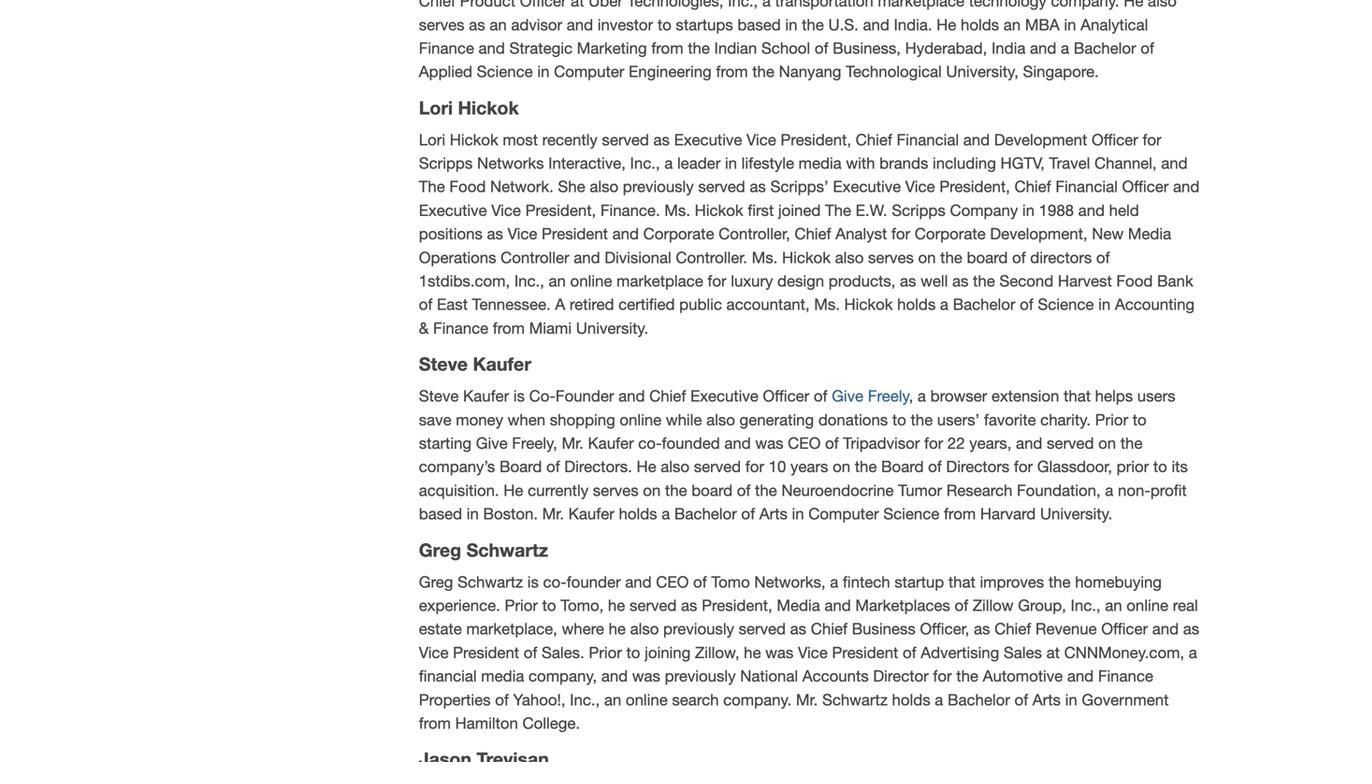 Task type: locate. For each thing, give the bounding box(es) containing it.
0 horizontal spatial president
[[453, 644, 519, 662]]

1 vertical spatial previously
[[663, 620, 734, 638]]

hgtv,
[[1001, 154, 1045, 172]]

arts down 10
[[759, 505, 788, 523]]

of down second
[[1020, 295, 1034, 314]]

the up analyst
[[825, 201, 851, 219]]

1 horizontal spatial from
[[493, 319, 525, 337]]

experience.
[[419, 596, 500, 615]]

0 vertical spatial is
[[514, 387, 525, 405]]

company
[[950, 201, 1018, 219]]

media up scripps'
[[799, 154, 842, 172]]

1 corporate from the left
[[643, 225, 714, 243]]

on
[[918, 248, 936, 266], [1099, 434, 1116, 452], [833, 458, 851, 476], [643, 481, 661, 500]]

0 vertical spatial serves
[[868, 248, 914, 266]]

1 horizontal spatial president
[[542, 225, 608, 243]]

hickok
[[458, 97, 519, 119], [450, 130, 498, 149], [695, 201, 743, 219], [782, 248, 831, 266], [844, 295, 893, 314]]

neuroendocrine
[[782, 481, 894, 500]]

0 horizontal spatial board
[[692, 481, 733, 500]]

0 horizontal spatial scripps
[[419, 154, 473, 172]]

from inside greg schwartz is co-founder and ceo of tomo networks, a fintech startup that improves the homebuying experience. prior to tomo, he served as president, media and marketplaces of zillow group, inc., an online real estate marketplace, where he also previously served as chief business officer, as chief revenue officer and as vice president of sales. prior to joining zillow, he was vice president of advertising sales at cnnmoney.com, a financial media company, and was previously national accounts director for the automotive and finance properties of yahoo!, inc., an online search company. mr. schwartz holds a bachelor of arts in government from hamilton college.
[[419, 714, 451, 733]]

2 vertical spatial mr.
[[796, 691, 818, 709]]

controller,
[[719, 225, 790, 243]]

1 horizontal spatial serves
[[868, 248, 914, 266]]

previously inside lori hickok most recently served as executive vice president, chief financial and development officer for scripps networks interactive, inc., a leader in lifestyle media with brands including hgtv, travel channel, and the food network. she also previously served as scripps' executive vice president, chief financial officer and executive vice president, finance. ms. hickok first joined the e.w. scripps company in 1988 and held positions as vice president and corporate controller, chief analyst for corporate development, new media operations controller and divisional controller. ms. hickok also serves on the board of directors of 1stdibs.com, inc., an online marketplace for luxury design products, as well as the second harvest food bank of east tennessee. a retired certified public accountant, ms. hickok holds a bachelor of science in accounting & finance from miami university.
[[623, 178, 694, 196]]

holds
[[897, 295, 936, 314], [619, 505, 657, 523], [892, 691, 931, 709]]

schwartz down greg schwartz
[[458, 573, 523, 591]]

media down "held"
[[1128, 225, 1172, 243]]

automotive
[[983, 667, 1063, 685]]

1 horizontal spatial university.
[[1040, 505, 1113, 523]]

serves inside lori hickok most recently served as executive vice president, chief financial and development officer for scripps networks interactive, inc., a leader in lifestyle media with brands including hgtv, travel channel, and the food network. she also previously served as scripps' executive vice president, chief financial officer and executive vice president, finance. ms. hickok first joined the e.w. scripps company in 1988 and held positions as vice president and corporate controller, chief analyst for corporate development, new media operations controller and divisional controller. ms. hickok also serves on the board of directors of 1stdibs.com, inc., an online marketplace for luxury design products, as well as the second harvest food bank of east tennessee. a retired certified public accountant, ms. hickok holds a bachelor of science in accounting & finance from miami university.
[[868, 248, 914, 266]]

board inside ", a browser extension that helps users save money when shopping online while also generating donations to the users' favorite charity.  prior to starting give freely, mr. kaufer co-founded and was ceo of tripadvisor for 22 years, and served on the company's board of directors. he also served for 10 years on the board of directors for glassdoor, prior to its acquisition.  he currently serves on the board of the neuroendocrine tumor research foundation, a non-profit based in boston. mr. kaufer holds a bachelor of arts in computer science from harvard university."
[[692, 481, 733, 500]]

is inside steve kaufer element
[[514, 387, 525, 405]]

media
[[1128, 225, 1172, 243], [777, 596, 820, 615]]

1 vertical spatial steve
[[419, 387, 459, 405]]

a down the real
[[1189, 644, 1197, 662]]

0 vertical spatial bachelor
[[953, 295, 1016, 314]]

1 horizontal spatial scripps
[[892, 201, 946, 219]]

mr. down currently
[[542, 505, 564, 523]]

schwartz for greg schwartz
[[466, 539, 548, 561]]

that up zillow on the right bottom
[[949, 573, 976, 591]]

on inside lori hickok most recently served as executive vice president, chief financial and development officer for scripps networks interactive, inc., a leader in lifestyle media with brands including hgtv, travel channel, and the food network. she also previously served as scripps' executive vice president, chief financial officer and executive vice president, finance. ms. hickok first joined the e.w. scripps company in 1988 and held positions as vice president and corporate controller, chief analyst for corporate development, new media operations controller and divisional controller. ms. hickok also serves on the board of directors of 1stdibs.com, inc., an online marketplace for luxury design products, as well as the second harvest food bank of east tennessee. a retired certified public accountant, ms. hickok holds a bachelor of science in accounting & finance from miami university.
[[918, 248, 936, 266]]

development,
[[990, 225, 1088, 243]]

lifestyle
[[742, 154, 794, 172]]

0 vertical spatial that
[[1064, 387, 1091, 405]]

design
[[778, 272, 824, 290]]

the up well at the top of the page
[[940, 248, 963, 266]]

prior inside ", a browser extension that helps users save money when shopping online while also generating donations to the users' favorite charity.  prior to starting give freely, mr. kaufer co-founded and was ceo of tripadvisor for 22 years, and served on the company's board of directors. he also served for 10 years on the board of directors for glassdoor, prior to its acquisition.  he currently serves on the board of the neuroendocrine tumor research foundation, a non-profit based in boston. mr. kaufer holds a bachelor of arts in computer science from harvard university."
[[1095, 411, 1128, 429]]

the
[[419, 178, 445, 196], [825, 201, 851, 219]]

inc., down company,
[[570, 691, 600, 709]]

0 vertical spatial arts
[[759, 505, 788, 523]]

of up donations on the right bottom of page
[[814, 387, 828, 405]]

1 vertical spatial was
[[766, 644, 794, 662]]

serves up products,
[[868, 248, 914, 266]]

research
[[947, 481, 1013, 500]]

hickok down products,
[[844, 295, 893, 314]]

1 vertical spatial media
[[777, 596, 820, 615]]

executive up "positions"
[[419, 201, 487, 219]]

browser
[[931, 387, 987, 405]]

networks,
[[754, 573, 826, 591]]

1 vertical spatial ceo
[[656, 573, 689, 591]]

a left non- at the right bottom
[[1105, 481, 1114, 500]]

finance
[[433, 319, 489, 337], [1098, 667, 1154, 685]]

0 vertical spatial co-
[[638, 434, 662, 452]]

food down networks
[[449, 178, 486, 196]]

corporate
[[643, 225, 714, 243], [915, 225, 986, 243]]

kaufer down currently
[[569, 505, 615, 523]]

1 vertical spatial schwartz
[[458, 573, 523, 591]]

2 vertical spatial he
[[744, 644, 761, 662]]

1 vertical spatial financial
[[1056, 178, 1118, 196]]

the down ,
[[911, 411, 933, 429]]

0 vertical spatial ms.
[[665, 201, 690, 219]]

while
[[666, 411, 702, 429]]

2 lori from the top
[[419, 130, 445, 149]]

2 vertical spatial previously
[[665, 667, 736, 685]]

ms. down design
[[814, 295, 840, 314]]

ms. right finance.
[[665, 201, 690, 219]]

1 steve from the top
[[419, 353, 468, 375]]

0 vertical spatial ceo
[[788, 434, 821, 452]]

0 vertical spatial university.
[[576, 319, 649, 337]]

bachelor inside lori hickok most recently served as executive vice president, chief financial and development officer for scripps networks interactive, inc., a leader in lifestyle media with brands including hgtv, travel channel, and the food network. she also previously served as scripps' executive vice president, chief financial officer and executive vice president, finance. ms. hickok first joined the e.w. scripps company in 1988 and held positions as vice president and corporate controller, chief analyst for corporate development, new media operations controller and divisional controller. ms. hickok also serves on the board of directors of 1stdibs.com, inc., an online marketplace for luxury design products, as well as the second harvest food bank of east tennessee. a retired certified public accountant, ms. hickok holds a bachelor of science in accounting & finance from miami university.
[[953, 295, 1016, 314]]

1 horizontal spatial prior
[[589, 644, 622, 662]]

was down the joining
[[632, 667, 661, 685]]

prior down 'where'
[[589, 644, 622, 662]]

a
[[665, 154, 673, 172], [940, 295, 949, 314], [918, 387, 926, 405], [1105, 481, 1114, 500], [662, 505, 670, 523], [830, 573, 839, 591], [1189, 644, 1197, 662], [935, 691, 943, 709]]

2 horizontal spatial prior
[[1095, 411, 1128, 429]]

online
[[570, 272, 612, 290], [620, 411, 662, 429], [1127, 596, 1169, 615], [626, 691, 668, 709]]

0 vertical spatial financial
[[897, 130, 959, 149]]

online inside ", a browser extension that helps users save money when shopping online while also generating donations to the users' favorite charity.  prior to starting give freely, mr. kaufer co-founded and was ceo of tripadvisor for 22 years, and served on the company's board of directors. he also served for 10 years on the board of directors for glassdoor, prior to its acquisition.  he currently serves on the board of the neuroendocrine tumor research foundation, a non-profit based in boston. mr. kaufer holds a bachelor of arts in computer science from harvard university."
[[620, 411, 662, 429]]

kaufer up co-
[[473, 353, 531, 375]]

served up national
[[739, 620, 786, 638]]

schwartz down accounts
[[822, 691, 888, 709]]

steve up 'save'
[[419, 387, 459, 405]]

holds down well at the top of the page
[[897, 295, 936, 314]]

chief up sales
[[995, 620, 1031, 638]]

1 vertical spatial media
[[481, 667, 524, 685]]

1 vertical spatial serves
[[593, 481, 639, 500]]

vice down brands
[[906, 178, 935, 196]]

0 vertical spatial prior
[[1095, 411, 1128, 429]]

online down steve kaufer is co-founder and chief executive officer of give freely
[[620, 411, 662, 429]]

an
[[549, 272, 566, 290], [1105, 596, 1122, 615], [604, 691, 622, 709]]

0 vertical spatial previously
[[623, 178, 694, 196]]

president
[[542, 225, 608, 243], [453, 644, 519, 662], [832, 644, 899, 662]]

chief
[[856, 130, 892, 149], [1015, 178, 1051, 196], [795, 225, 831, 243], [649, 387, 686, 405], [811, 620, 848, 638], [995, 620, 1031, 638]]

1 horizontal spatial that
[[1064, 387, 1091, 405]]

that inside ", a browser extension that helps users save money when shopping online while also generating donations to the users' favorite charity.  prior to starting give freely, mr. kaufer co-founded and was ceo of tripadvisor for 22 years, and served on the company's board of directors. he also served for 10 years on the board of directors for glassdoor, prior to its acquisition.  he currently serves on the board of the neuroendocrine tumor research foundation, a non-profit based in boston. mr. kaufer holds a bachelor of arts in computer science from harvard university."
[[1064, 387, 1091, 405]]

served up interactive,
[[602, 130, 649, 149]]

vice up accounts
[[798, 644, 828, 662]]

food
[[449, 178, 486, 196], [1117, 272, 1153, 290]]

0 horizontal spatial corporate
[[643, 225, 714, 243]]

0 horizontal spatial serves
[[593, 481, 639, 500]]

mr. inside greg schwartz is co-founder and ceo of tomo networks, a fintech startup that improves the homebuying experience. prior to tomo, he served as president, media and marketplaces of zillow group, inc., an online real estate marketplace, where he also previously served as chief business officer, as chief revenue officer and as vice president of sales. prior to joining zillow, he was vice president of advertising sales at cnnmoney.com, a financial media company, and was previously national accounts director for the automotive and finance properties of yahoo!, inc., an online search company. mr. schwartz holds a bachelor of arts in government from hamilton college.
[[796, 691, 818, 709]]

financial
[[897, 130, 959, 149], [1056, 178, 1118, 196]]

1 vertical spatial co-
[[543, 573, 567, 591]]

1 horizontal spatial is
[[527, 573, 539, 591]]

&
[[419, 319, 429, 337]]

an up a
[[549, 272, 566, 290]]

lori inside lori hickok most recently served as executive vice president, chief financial and development officer for scripps networks interactive, inc., a leader in lifestyle media with brands including hgtv, travel channel, and the food network. she also previously served as scripps' executive vice president, chief financial officer and executive vice president, finance. ms. hickok first joined the e.w. scripps company in 1988 and held positions as vice president and corporate controller, chief analyst for corporate development, new media operations controller and divisional controller. ms. hickok also serves on the board of directors of 1stdibs.com, inc., an online marketplace for luxury design products, as well as the second harvest food bank of east tennessee. a retired certified public accountant, ms. hickok holds a bachelor of science in accounting & finance from miami university.
[[419, 130, 445, 149]]

president, down "she"
[[525, 201, 596, 219]]

2 horizontal spatial from
[[944, 505, 976, 523]]

ceo left tomo
[[656, 573, 689, 591]]

ms. down controller,
[[752, 248, 778, 266]]

0 vertical spatial from
[[493, 319, 525, 337]]

10
[[769, 458, 786, 476]]

1 greg from the top
[[419, 539, 461, 561]]

1 horizontal spatial science
[[1038, 295, 1094, 314]]

zillow
[[973, 596, 1014, 615]]

0 vertical spatial was
[[755, 434, 784, 452]]

1 horizontal spatial media
[[1128, 225, 1172, 243]]

1 vertical spatial holds
[[619, 505, 657, 523]]

1 vertical spatial prior
[[505, 596, 538, 615]]

1 vertical spatial ms.
[[752, 248, 778, 266]]

of up second
[[1012, 248, 1026, 266]]

ceo up years
[[788, 434, 821, 452]]

its
[[1172, 458, 1188, 476]]

science inside lori hickok most recently served as executive vice president, chief financial and development officer for scripps networks interactive, inc., a leader in lifestyle media with brands including hgtv, travel channel, and the food network. she also previously served as scripps' executive vice president, chief financial officer and executive vice president, finance. ms. hickok first joined the e.w. scripps company in 1988 and held positions as vice president and corporate controller, chief analyst for corporate development, new media operations controller and divisional controller. ms. hickok also serves on the board of directors of 1stdibs.com, inc., an online marketplace for luxury design products, as well as the second harvest food bank of east tennessee. a retired certified public accountant, ms. hickok holds a bachelor of science in accounting & finance from miami university.
[[1038, 295, 1094, 314]]

2 vertical spatial an
[[604, 691, 622, 709]]

1 horizontal spatial corporate
[[915, 225, 986, 243]]

of down new at the top right of the page
[[1096, 248, 1110, 266]]

0 horizontal spatial media
[[481, 667, 524, 685]]

science down tumor
[[883, 505, 940, 523]]

in right leader
[[725, 154, 737, 172]]

accounts
[[803, 667, 869, 685]]

also
[[590, 178, 619, 196], [835, 248, 864, 266], [706, 411, 735, 429], [661, 458, 690, 476], [630, 620, 659, 638]]

board down freely,
[[500, 458, 542, 476]]

is
[[514, 387, 525, 405], [527, 573, 539, 591]]

held
[[1109, 201, 1139, 219]]

1 vertical spatial finance
[[1098, 667, 1154, 685]]

vice up controller
[[508, 225, 537, 243]]

positions
[[419, 225, 483, 243]]

in left government
[[1065, 691, 1078, 709]]

1 horizontal spatial an
[[604, 691, 622, 709]]

to
[[892, 411, 906, 429], [1133, 411, 1147, 429], [1154, 458, 1167, 476], [542, 596, 556, 615], [626, 644, 640, 662]]

give inside ", a browser extension that helps users save money when shopping online while also generating donations to the users' favorite charity.  prior to starting give freely, mr. kaufer co-founded and was ceo of tripadvisor for 22 years, and served on the company's board of directors. he also served for 10 years on the board of directors for glassdoor, prior to its acquisition.  he currently serves on the board of the neuroendocrine tumor research foundation, a non-profit based in boston. mr. kaufer holds a bachelor of arts in computer science from harvard university."
[[476, 434, 508, 452]]

0 vertical spatial finance
[[433, 319, 489, 337]]

for left 22
[[924, 434, 943, 452]]

university. down foundation,
[[1040, 505, 1113, 523]]

0 horizontal spatial he
[[504, 481, 523, 500]]

scripps
[[419, 154, 473, 172], [892, 201, 946, 219]]

currently
[[528, 481, 589, 500]]

is for co-
[[527, 573, 539, 591]]

0 horizontal spatial media
[[777, 596, 820, 615]]

he
[[608, 596, 625, 615], [609, 620, 626, 638], [744, 644, 761, 662]]

harvard
[[980, 505, 1036, 523]]

holds inside greg schwartz is co-founder and ceo of tomo networks, a fintech startup that improves the homebuying experience. prior to tomo, he served as president, media and marketplaces of zillow group, inc., an online real estate marketplace, where he also previously served as chief business officer, as chief revenue officer and as vice president of sales. prior to joining zillow, he was vice president of advertising sales at cnnmoney.com, a financial media company, and was previously national accounts director for the automotive and finance properties of yahoo!, inc., an online search company. mr. schwartz holds a bachelor of arts in government from hamilton college.
[[892, 691, 931, 709]]

board down the founded
[[692, 481, 733, 500]]

divisional
[[605, 248, 672, 266]]

lori for lori hickok
[[419, 97, 453, 119]]

1 horizontal spatial finance
[[1098, 667, 1154, 685]]

0 horizontal spatial arts
[[759, 505, 788, 523]]

for inside greg schwartz is co-founder and ceo of tomo networks, a fintech startup that improves the homebuying experience. prior to tomo, he served as president, media and marketplaces of zillow group, inc., an online real estate marketplace, where he also previously served as chief business officer, as chief revenue officer and as vice president of sales. prior to joining zillow, he was vice president of advertising sales at cnnmoney.com, a financial media company, and was previously national accounts director for the automotive and finance properties of yahoo!, inc., an online search company. mr. schwartz holds a bachelor of arts in government from hamilton college.
[[933, 667, 952, 685]]

0 vertical spatial media
[[799, 154, 842, 172]]

media inside greg schwartz is co-founder and ceo of tomo networks, a fintech startup that improves the homebuying experience. prior to tomo, he served as president, media and marketplaces of zillow group, inc., an online real estate marketplace, where he also previously served as chief business officer, as chief revenue officer and as vice president of sales. prior to joining zillow, he was vice president of advertising sales at cnnmoney.com, a financial media company, and was previously national accounts director for the automotive and finance properties of yahoo!, inc., an online search company. mr. schwartz holds a bachelor of arts in government from hamilton college.
[[777, 596, 820, 615]]

board up second
[[967, 248, 1008, 266]]

1 vertical spatial arts
[[1033, 691, 1061, 709]]

media inside lori hickok most recently served as executive vice president, chief financial and development officer for scripps networks interactive, inc., a leader in lifestyle media with brands including hgtv, travel channel, and the food network. she also previously served as scripps' executive vice president, chief financial officer and executive vice president, finance. ms. hickok first joined the e.w. scripps company in 1988 and held positions as vice president and corporate controller, chief analyst for corporate development, new media operations controller and divisional controller. ms. hickok also serves on the board of directors of 1stdibs.com, inc., an online marketplace for luxury design products, as well as the second harvest food bank of east tennessee. a retired certified public accountant, ms. hickok holds a bachelor of science in accounting & finance from miami university.
[[1128, 225, 1172, 243]]

an down the homebuying
[[1105, 596, 1122, 615]]

0 vertical spatial holds
[[897, 295, 936, 314]]

group,
[[1018, 596, 1067, 615]]

online left the 'search' in the bottom of the page
[[626, 691, 668, 709]]

1 horizontal spatial arts
[[1033, 691, 1061, 709]]

previously up finance.
[[623, 178, 694, 196]]

0 horizontal spatial financial
[[897, 130, 959, 149]]

officer up the generating
[[763, 387, 810, 405]]

from inside lori hickok most recently served as executive vice president, chief financial and development officer for scripps networks interactive, inc., a leader in lifestyle media with brands including hgtv, travel channel, and the food network. she also previously served as scripps' executive vice president, chief financial officer and executive vice president, finance. ms. hickok first joined the e.w. scripps company in 1988 and held positions as vice president and corporate controller, chief analyst for corporate development, new media operations controller and divisional controller. ms. hickok also serves on the board of directors of 1stdibs.com, inc., an online marketplace for luxury design products, as well as the second harvest food bank of east tennessee. a retired certified public accountant, ms. hickok holds a bachelor of science in accounting & finance from miami university.
[[493, 319, 525, 337]]

chief up 'while'
[[649, 387, 686, 405]]

1 vertical spatial board
[[692, 481, 733, 500]]

serves down directors.
[[593, 481, 639, 500]]

1 horizontal spatial co-
[[638, 434, 662, 452]]

science
[[1038, 295, 1094, 314], [883, 505, 940, 523]]

also inside greg schwartz is co-founder and ceo of tomo networks, a fintech startup that improves the homebuying experience. prior to tomo, he served as president, media and marketplaces of zillow group, inc., an online real estate marketplace, where he also previously served as chief business officer, as chief revenue officer and as vice president of sales. prior to joining zillow, he was vice president of advertising sales at cnnmoney.com, a financial media company, and was previously national accounts director for the automotive and finance properties of yahoo!, inc., an online search company. mr. schwartz holds a bachelor of arts in government from hamilton college.
[[630, 620, 659, 638]]

give freely link
[[832, 387, 910, 405]]

arts inside ", a browser extension that helps users save money when shopping online while also generating donations to the users' favorite charity.  prior to starting give freely, mr. kaufer co-founded and was ceo of tripadvisor for 22 years, and served on the company's board of directors. he also served for 10 years on the board of directors for glassdoor, prior to its acquisition.  he currently serves on the board of the neuroendocrine tumor research foundation, a non-profit based in boston. mr. kaufer holds a bachelor of arts in computer science from harvard university."
[[759, 505, 788, 523]]

2 vertical spatial was
[[632, 667, 661, 685]]

2 greg from the top
[[419, 573, 453, 591]]

board
[[500, 458, 542, 476], [881, 458, 924, 476]]

greg inside greg schwartz is co-founder and ceo of tomo networks, a fintech startup that improves the homebuying experience. prior to tomo, he served as president, media and marketplaces of zillow group, inc., an online real estate marketplace, where he also previously served as chief business officer, as chief revenue officer and as vice president of sales. prior to joining zillow, he was vice president of advertising sales at cnnmoney.com, a financial media company, and was previously national accounts director for the automotive and finance properties of yahoo!, inc., an online search company. mr. schwartz holds a bachelor of arts in government from hamilton college.
[[419, 573, 453, 591]]

was
[[755, 434, 784, 452], [766, 644, 794, 662], [632, 667, 661, 685]]

0 vertical spatial media
[[1128, 225, 1172, 243]]

the down 10
[[755, 481, 777, 500]]

give up donations on the right bottom of page
[[832, 387, 864, 405]]

holds inside lori hickok most recently served as executive vice president, chief financial and development officer for scripps networks interactive, inc., a leader in lifestyle media with brands including hgtv, travel channel, and the food network. she also previously served as scripps' executive vice president, chief financial officer and executive vice president, finance. ms. hickok first joined the e.w. scripps company in 1988 and held positions as vice president and corporate controller, chief analyst for corporate development, new media operations controller and divisional controller. ms. hickok also serves on the board of directors of 1stdibs.com, inc., an online marketplace for luxury design products, as well as the second harvest food bank of east tennessee. a retired certified public accountant, ms. hickok holds a bachelor of science in accounting & finance from miami university.
[[897, 295, 936, 314]]

0 vertical spatial schwartz
[[466, 539, 548, 561]]

2 vertical spatial bachelor
[[948, 691, 1010, 709]]

executive
[[674, 130, 742, 149], [833, 178, 901, 196], [419, 201, 487, 219], [690, 387, 759, 405]]

of up tomo
[[741, 505, 755, 523]]

president, up company
[[940, 178, 1010, 196]]

officer down "channel,"
[[1122, 178, 1169, 196]]

steve down &
[[419, 353, 468, 375]]

was up national
[[766, 644, 794, 662]]

vice
[[747, 130, 776, 149], [906, 178, 935, 196], [491, 201, 521, 219], [508, 225, 537, 243], [419, 644, 449, 662], [798, 644, 828, 662]]

directors
[[1030, 248, 1092, 266]]

directors
[[946, 458, 1010, 476]]

certified
[[619, 295, 675, 314]]

0 horizontal spatial co-
[[543, 573, 567, 591]]

bachelor inside ", a browser extension that helps users save money when shopping online while also generating donations to the users' favorite charity.  prior to starting give freely, mr. kaufer co-founded and was ceo of tripadvisor for 22 years, and served on the company's board of directors. he also served for 10 years on the board of directors for glassdoor, prior to its acquisition.  he currently serves on the board of the neuroendocrine tumor research foundation, a non-profit based in boston. mr. kaufer holds a bachelor of arts in computer science from harvard university."
[[675, 505, 737, 523]]

1 horizontal spatial board
[[967, 248, 1008, 266]]

previously
[[623, 178, 694, 196], [663, 620, 734, 638], [665, 667, 736, 685]]

accountant,
[[727, 295, 810, 314]]

an inside lori hickok most recently served as executive vice president, chief financial and development officer for scripps networks interactive, inc., a leader in lifestyle media with brands including hgtv, travel channel, and the food network. she also previously served as scripps' executive vice president, chief financial officer and executive vice president, finance. ms. hickok first joined the e.w. scripps company in 1988 and held positions as vice president and corporate controller, chief analyst for corporate development, new media operations controller and divisional controller. ms. hickok also serves on the board of directors of 1stdibs.com, inc., an online marketplace for luxury design products, as well as the second harvest food bank of east tennessee. a retired certified public accountant, ms. hickok holds a bachelor of science in accounting & finance from miami university.
[[549, 272, 566, 290]]

1 lori from the top
[[419, 97, 453, 119]]

hickok left 'first'
[[695, 201, 743, 219]]

1 vertical spatial bachelor
[[675, 505, 737, 523]]

officer
[[1092, 130, 1138, 149], [1122, 178, 1169, 196], [763, 387, 810, 405], [1101, 620, 1148, 638]]

1 vertical spatial greg
[[419, 573, 453, 591]]

food up accounting
[[1117, 272, 1153, 290]]

kaufer
[[473, 353, 531, 375], [463, 387, 509, 405], [588, 434, 634, 452], [569, 505, 615, 523]]

charity.
[[1041, 411, 1091, 429]]

ms.
[[665, 201, 690, 219], [752, 248, 778, 266], [814, 295, 840, 314]]

0 vertical spatial food
[[449, 178, 486, 196]]

prior
[[1095, 411, 1128, 429], [505, 596, 538, 615], [589, 644, 622, 662]]

0 vertical spatial greg
[[419, 539, 461, 561]]

1 vertical spatial that
[[949, 573, 976, 591]]

1 vertical spatial the
[[825, 201, 851, 219]]

0 horizontal spatial university.
[[576, 319, 649, 337]]

0 vertical spatial lori
[[419, 97, 453, 119]]

0 vertical spatial board
[[967, 248, 1008, 266]]

inc.,
[[630, 154, 660, 172], [514, 272, 544, 290], [1071, 596, 1101, 615], [570, 691, 600, 709]]

previously up zillow,
[[663, 620, 734, 638]]

is inside greg schwartz is co-founder and ceo of tomo networks, a fintech startup that improves the homebuying experience. prior to tomo, he served as president, media and marketplaces of zillow group, inc., an online real estate marketplace, where he also previously served as chief business officer, as chief revenue officer and as vice president of sales. prior to joining zillow, he was vice president of advertising sales at cnnmoney.com, a financial media company, and was previously national accounts director for the automotive and finance properties of yahoo!, inc., an online search company. mr. schwartz holds a bachelor of arts in government from hamilton college.
[[527, 573, 539, 591]]

president inside lori hickok most recently served as executive vice president, chief financial and development officer for scripps networks interactive, inc., a leader in lifestyle media with brands including hgtv, travel channel, and the food network. she also previously served as scripps' executive vice president, chief financial officer and executive vice president, finance. ms. hickok first joined the e.w. scripps company in 1988 and held positions as vice president and corporate controller, chief analyst for corporate development, new media operations controller and divisional controller. ms. hickok also serves on the board of directors of 1stdibs.com, inc., an online marketplace for luxury design products, as well as the second harvest food bank of east tennessee. a retired certified public accountant, ms. hickok holds a bachelor of science in accounting & finance from miami university.
[[542, 225, 608, 243]]

he right directors.
[[637, 458, 656, 476]]

2 steve from the top
[[419, 387, 459, 405]]

scripps'
[[770, 178, 829, 196]]

2 vertical spatial schwartz
[[822, 691, 888, 709]]

1 horizontal spatial media
[[799, 154, 842, 172]]

interactive,
[[548, 154, 626, 172]]

kaufer up directors.
[[588, 434, 634, 452]]

co- inside greg schwartz is co-founder and ceo of tomo networks, a fintech startup that improves the homebuying experience. prior to tomo, he served as president, media and marketplaces of zillow group, inc., an online real estate marketplace, where he also previously served as chief business officer, as chief revenue officer and as vice president of sales. prior to joining zillow, he was vice president of advertising sales at cnnmoney.com, a financial media company, and was previously national accounts director for the automotive and finance properties of yahoo!, inc., an online search company. mr. schwartz holds a bachelor of arts in government from hamilton college.
[[543, 573, 567, 591]]

of up director
[[903, 644, 917, 662]]

1 vertical spatial give
[[476, 434, 508, 452]]

1 vertical spatial he
[[504, 481, 523, 500]]

1 vertical spatial is
[[527, 573, 539, 591]]

most
[[503, 130, 538, 149]]

steve kaufer
[[419, 353, 531, 375]]

in left computer
[[792, 505, 804, 523]]

1 vertical spatial food
[[1117, 272, 1153, 290]]

director
[[873, 667, 929, 685]]

0 horizontal spatial finance
[[433, 319, 489, 337]]

business
[[852, 620, 916, 638]]

1 vertical spatial university.
[[1040, 505, 1113, 523]]

revenue
[[1036, 620, 1097, 638]]

that inside greg schwartz is co-founder and ceo of tomo networks, a fintech startup that improves the homebuying experience. prior to tomo, he served as president, media and marketplaces of zillow group, inc., an online real estate marketplace, where he also previously served as chief business officer, as chief revenue officer and as vice president of sales. prior to joining zillow, he was vice president of advertising sales at cnnmoney.com, a financial media company, and was previously national accounts director for the automotive and finance properties of yahoo!, inc., an online search company. mr. schwartz holds a bachelor of arts in government from hamilton college.
[[949, 573, 976, 591]]

computer
[[809, 505, 879, 523]]

media inside lori hickok most recently served as executive vice president, chief financial and development officer for scripps networks interactive, inc., a leader in lifestyle media with brands including hgtv, travel channel, and the food network. she also previously served as scripps' executive vice president, chief financial officer and executive vice president, finance. ms. hickok first joined the e.w. scripps company in 1988 and held positions as vice president and corporate controller, chief analyst for corporate development, new media operations controller and divisional controller. ms. hickok also serves on the board of directors of 1stdibs.com, inc., an online marketplace for luxury design products, as well as the second harvest food bank of east tennessee. a retired certified public accountant, ms. hickok holds a bachelor of science in accounting & finance from miami university.
[[799, 154, 842, 172]]

company.
[[723, 691, 792, 709]]

officer inside greg schwartz is co-founder and ceo of tomo networks, a fintech startup that improves the homebuying experience. prior to tomo, he served as president, media and marketplaces of zillow group, inc., an online real estate marketplace, where he also previously served as chief business officer, as chief revenue officer and as vice president of sales. prior to joining zillow, he was vice president of advertising sales at cnnmoney.com, a financial media company, and was previously national accounts director for the automotive and finance properties of yahoo!, inc., an online search company. mr. schwartz holds a bachelor of arts in government from hamilton college.
[[1101, 620, 1148, 638]]

startup
[[895, 573, 944, 591]]

arts down the automotive
[[1033, 691, 1061, 709]]

from
[[493, 319, 525, 337], [944, 505, 976, 523], [419, 714, 451, 733]]

university. down retired
[[576, 319, 649, 337]]

steve
[[419, 353, 468, 375], [419, 387, 459, 405]]

prior down helps
[[1095, 411, 1128, 429]]

of up tumor
[[928, 458, 942, 476]]

he up national
[[744, 644, 761, 662]]

1 vertical spatial science
[[883, 505, 940, 523]]

give
[[832, 387, 864, 405], [476, 434, 508, 452]]

financial down travel at the right of page
[[1056, 178, 1118, 196]]

1 board from the left
[[500, 458, 542, 476]]

freely,
[[512, 434, 557, 452]]

0 horizontal spatial science
[[883, 505, 940, 523]]

sales.
[[542, 644, 585, 662]]

co- up tomo,
[[543, 573, 567, 591]]



Task type: describe. For each thing, give the bounding box(es) containing it.
university. inside lori hickok most recently served as executive vice president, chief financial and development officer for scripps networks interactive, inc., a leader in lifestyle media with brands including hgtv, travel channel, and the food network. she also previously served as scripps' executive vice president, chief financial officer and executive vice president, finance. ms. hickok first joined the e.w. scripps company in 1988 and held positions as vice president and corporate controller, chief analyst for corporate development, new media operations controller and divisional controller. ms. hickok also serves on the board of directors of 1stdibs.com, inc., an online marketplace for luxury design products, as well as the second harvest food bank of east tennessee. a retired certified public accountant, ms. hickok holds a bachelor of science in accounting & finance from miami university.
[[576, 319, 649, 337]]

to left its on the right bottom of page
[[1154, 458, 1167, 476]]

new
[[1092, 225, 1124, 243]]

foundation,
[[1017, 481, 1101, 500]]

science inside ", a browser extension that helps users save money when shopping online while also generating donations to the users' favorite charity.  prior to starting give freely, mr. kaufer co-founded and was ceo of tripadvisor for 22 years, and served on the company's board of directors. he also served for 10 years on the board of directors for glassdoor, prior to its acquisition.  he currently serves on the board of the neuroendocrine tumor research foundation, a non-profit based in boston. mr. kaufer holds a bachelor of arts in computer science from harvard university."
[[883, 505, 940, 523]]

for left 10
[[745, 458, 764, 476]]

search
[[672, 691, 719, 709]]

for down controller.
[[708, 272, 727, 290]]

of up &
[[419, 295, 433, 314]]

network.
[[490, 178, 554, 196]]

holds inside ", a browser extension that helps users save money when shopping online while also generating donations to the users' favorite charity.  prior to starting give freely, mr. kaufer co-founded and was ceo of tripadvisor for 22 years, and served on the company's board of directors. he also served for 10 years on the board of directors for glassdoor, prior to its acquisition.  he currently serves on the board of the neuroendocrine tumor research foundation, a non-profit based in boston. mr. kaufer holds a bachelor of arts in computer science from harvard university."
[[619, 505, 657, 523]]

profit
[[1151, 481, 1187, 500]]

in up development,
[[1023, 201, 1035, 219]]

vice up lifestyle
[[747, 130, 776, 149]]

harvest
[[1058, 272, 1112, 290]]

finance inside lori hickok most recently served as executive vice president, chief financial and development officer for scripps networks interactive, inc., a leader in lifestyle media with brands including hgtv, travel channel, and the food network. she also previously served as scripps' executive vice president, chief financial officer and executive vice president, finance. ms. hickok first joined the e.w. scripps company in 1988 and held positions as vice president and corporate controller, chief analyst for corporate development, new media operations controller and divisional controller. ms. hickok also serves on the board of directors of 1stdibs.com, inc., an online marketplace for luxury design products, as well as the second harvest food bank of east tennessee. a retired certified public accountant, ms. hickok holds a bachelor of science in accounting & finance from miami university.
[[433, 319, 489, 337]]

a down well at the top of the page
[[940, 295, 949, 314]]

to down users
[[1133, 411, 1147, 429]]

directors.
[[564, 458, 632, 476]]

a left fintech
[[830, 573, 839, 591]]

of left tomo
[[693, 573, 707, 591]]

online down the homebuying
[[1127, 596, 1169, 615]]

served up glassdoor, in the right bottom of the page
[[1047, 434, 1094, 452]]

vice down estate
[[419, 644, 449, 662]]

0 vertical spatial he
[[637, 458, 656, 476]]

chief down joined
[[795, 225, 831, 243]]

lori hickok element
[[412, 97, 1210, 340]]

bank
[[1157, 272, 1193, 290]]

0 horizontal spatial prior
[[505, 596, 538, 615]]

1 horizontal spatial the
[[825, 201, 851, 219]]

0 vertical spatial mr.
[[562, 434, 584, 452]]

also down interactive,
[[590, 178, 619, 196]]

as up finance.
[[654, 130, 670, 149]]

online inside lori hickok most recently served as executive vice president, chief financial and development officer for scripps networks interactive, inc., a leader in lifestyle media with brands including hgtv, travel channel, and the food network. she also previously served as scripps' executive vice president, chief financial officer and executive vice president, finance. ms. hickok first joined the e.w. scripps company in 1988 and held positions as vice president and corporate controller, chief analyst for corporate development, new media operations controller and divisional controller. ms. hickok also serves on the board of directors of 1stdibs.com, inc., an online marketplace for luxury design products, as well as the second harvest food bank of east tennessee. a retired certified public accountant, ms. hickok holds a bachelor of science in accounting & finance from miami university.
[[570, 272, 612, 290]]

founder
[[556, 387, 614, 405]]

chief up accounts
[[811, 620, 848, 638]]

to down freely
[[892, 411, 906, 429]]

inc., up revenue on the right bottom
[[1071, 596, 1101, 615]]

leader
[[677, 154, 721, 172]]

including
[[933, 154, 996, 172]]

1stdibs.com,
[[419, 272, 510, 290]]

0 vertical spatial he
[[608, 596, 625, 615]]

vice down network.
[[491, 201, 521, 219]]

products,
[[829, 272, 896, 290]]

tomo,
[[561, 596, 604, 615]]

the up "group,"
[[1049, 573, 1071, 591]]

1 vertical spatial he
[[609, 620, 626, 638]]

the down 'advertising'
[[957, 667, 979, 685]]

joined
[[778, 201, 821, 219]]

a down the founded
[[662, 505, 670, 523]]

of down marketplace,
[[524, 644, 537, 662]]

financial
[[419, 667, 477, 685]]

in down harvest
[[1099, 295, 1111, 314]]

as down zillow on the right bottom
[[974, 620, 990, 638]]

real
[[1173, 596, 1198, 615]]

inc., down controller
[[514, 272, 544, 290]]

money
[[456, 411, 503, 429]]

chief down hgtv,
[[1015, 178, 1051, 196]]

when
[[508, 411, 546, 429]]

a left leader
[[665, 154, 673, 172]]

1 horizontal spatial ms.
[[752, 248, 778, 266]]

executive up e.w.
[[833, 178, 901, 196]]

,
[[910, 387, 913, 405]]

miami
[[529, 319, 572, 337]]

officer inside steve kaufer element
[[763, 387, 810, 405]]

as left well at the top of the page
[[900, 272, 916, 290]]

she
[[558, 178, 585, 196]]

marketplace
[[617, 272, 703, 290]]

to left the joining
[[626, 644, 640, 662]]

the down tripadvisor
[[855, 458, 877, 476]]

1 horizontal spatial financial
[[1056, 178, 1118, 196]]

as up 'first'
[[750, 178, 766, 196]]

of down the generating
[[737, 481, 751, 500]]

of up currently
[[546, 458, 560, 476]]

steve for steve kaufer
[[419, 353, 468, 375]]

lori for lori hickok most recently served as executive vice president, chief financial and development officer for scripps networks interactive, inc., a leader in lifestyle media with brands including hgtv, travel channel, and the food network. she also previously served as scripps' executive vice president, chief financial officer and executive vice president, finance. ms. hickok first joined the e.w. scripps company in 1988 and held positions as vice president and corporate controller, chief analyst for corporate development, new media operations controller and divisional controller. ms. hickok also serves on the board of directors of 1stdibs.com, inc., an online marketplace for luxury design products, as well as the second harvest food bank of east tennessee. a retired certified public accountant, ms. hickok holds a bachelor of science in accounting & finance from miami university.
[[419, 130, 445, 149]]

e.w.
[[856, 201, 888, 219]]

a right ,
[[918, 387, 926, 405]]

0 horizontal spatial food
[[449, 178, 486, 196]]

2 vertical spatial prior
[[589, 644, 622, 662]]

is for co-
[[514, 387, 525, 405]]

shopping
[[550, 411, 615, 429]]

schwartz for greg schwartz is co-founder and ceo of tomo networks, a fintech startup that improves the homebuying experience. prior to tomo, he served as president, media and marketplaces of zillow group, inc., an online real estate marketplace, where he also previously served as chief business officer, as chief revenue officer and as vice president of sales. prior to joining zillow, he was vice president of advertising sales at cnnmoney.com, a financial media company, and was previously national accounts director for the automotive and finance properties of yahoo!, inc., an online search company. mr. schwartz holds a bachelor of arts in government from hamilton college.
[[458, 573, 523, 591]]

greg schwartz is co-founder and ceo of tomo networks, a fintech startup that improves the homebuying experience. prior to tomo, he served as president, media and marketplaces of zillow group, inc., an online real estate marketplace, where he also previously served as chief business officer, as chief revenue officer and as vice president of sales. prior to joining zillow, he was vice president of advertising sales at cnnmoney.com, a financial media company, and was previously national accounts director for the automotive and finance properties of yahoo!, inc., an online search company. mr. schwartz holds a bachelor of arts in government from hamilton college.
[[419, 573, 1200, 733]]

in inside greg schwartz is co-founder and ceo of tomo networks, a fintech startup that improves the homebuying experience. prior to tomo, he served as president, media and marketplaces of zillow group, inc., an online real estate marketplace, where he also previously served as chief business officer, as chief revenue officer and as vice president of sales. prior to joining zillow, he was vice president of advertising sales at cnnmoney.com, a financial media company, and was previously national accounts director for the automotive and finance properties of yahoo!, inc., an online search company. mr. schwartz holds a bachelor of arts in government from hamilton college.
[[1065, 691, 1078, 709]]

the up prior
[[1121, 434, 1143, 452]]

travel
[[1049, 154, 1090, 172]]

finance inside greg schwartz is co-founder and ceo of tomo networks, a fintech startup that improves the homebuying experience. prior to tomo, he served as president, media and marketplaces of zillow group, inc., an online real estate marketplace, where he also previously served as chief business officer, as chief revenue officer and as vice president of sales. prior to joining zillow, he was vice president of advertising sales at cnnmoney.com, a financial media company, and was previously national accounts director for the automotive and finance properties of yahoo!, inc., an online search company. mr. schwartz holds a bachelor of arts in government from hamilton college.
[[1098, 667, 1154, 685]]

lori hickok
[[419, 97, 519, 119]]

2 horizontal spatial an
[[1105, 596, 1122, 615]]

serves inside ", a browser extension that helps users save money when shopping online while also generating donations to the users' favorite charity.  prior to starting give freely, mr. kaufer co-founded and was ceo of tripadvisor for 22 years, and served on the company's board of directors. he also served for 10 years on the board of directors for glassdoor, prior to its acquisition.  he currently serves on the board of the neuroendocrine tumor research foundation, a non-profit based in boston. mr. kaufer holds a bachelor of arts in computer science from harvard university."
[[593, 481, 639, 500]]

1 vertical spatial mr.
[[542, 505, 564, 523]]

served down the founded
[[694, 458, 741, 476]]

improves
[[980, 573, 1044, 591]]

tumor
[[898, 481, 942, 500]]

boston.
[[483, 505, 538, 523]]

users'
[[937, 411, 980, 429]]

lori hickok most recently served as executive vice president, chief financial and development officer for scripps networks interactive, inc., a leader in lifestyle media with brands including hgtv, travel channel, and the food network. she also previously served as scripps' executive vice president, chief financial officer and executive vice president, finance. ms. hickok first joined the e.w. scripps company in 1988 and held positions as vice president and corporate controller, chief analyst for corporate development, new media operations controller and divisional controller. ms. hickok also serves on the board of directors of 1stdibs.com, inc., an online marketplace for luxury design products, as well as the second harvest food bank of east tennessee. a retired certified public accountant, ms. hickok holds a bachelor of science in accounting & finance from miami university.
[[419, 130, 1200, 337]]

university. inside ", a browser extension that helps users save money when shopping online while also generating donations to the users' favorite charity.  prior to starting give freely, mr. kaufer co-founded and was ceo of tripadvisor for 22 years, and served on the company's board of directors. he also served for 10 years on the board of directors for glassdoor, prior to its acquisition.  he currently serves on the board of the neuroendocrine tumor research foundation, a non-profit based in boston. mr. kaufer holds a bachelor of arts in computer science from harvard university."
[[1040, 505, 1113, 523]]

kaufer up the money
[[463, 387, 509, 405]]

development
[[994, 130, 1087, 149]]

greg for greg schwartz
[[419, 539, 461, 561]]

2 corporate from the left
[[915, 225, 986, 243]]

yahoo!,
[[513, 691, 566, 709]]

for up "channel,"
[[1143, 130, 1162, 149]]

tripadvisor
[[843, 434, 920, 452]]

well
[[921, 272, 948, 290]]

company,
[[529, 667, 597, 685]]

1988
[[1039, 201, 1074, 219]]

properties
[[419, 691, 491, 709]]

1 vertical spatial scripps
[[892, 201, 946, 219]]

of up officer,
[[955, 596, 968, 615]]

hickok down lori hickok
[[450, 130, 498, 149]]

estate
[[419, 620, 462, 638]]

networks
[[477, 154, 544, 172]]

a
[[555, 295, 565, 314]]

president, inside greg schwartz is co-founder and ceo of tomo networks, a fintech startup that improves the homebuying experience. prior to tomo, he served as president, media and marketplaces of zillow group, inc., an online real estate marketplace, where he also previously served as chief business officer, as chief revenue officer and as vice president of sales. prior to joining zillow, he was vice president of advertising sales at cnnmoney.com, a financial media company, and was previously national accounts director for the automotive and finance properties of yahoo!, inc., an online search company. mr. schwartz holds a bachelor of arts in government from hamilton college.
[[702, 596, 773, 615]]

years,
[[970, 434, 1012, 452]]

hickok up most
[[458, 97, 519, 119]]

as down the real
[[1183, 620, 1200, 638]]

public
[[679, 295, 722, 314]]

zillow,
[[695, 644, 740, 662]]

0 horizontal spatial ms.
[[665, 201, 690, 219]]

ceo inside ", a browser extension that helps users save money when shopping online while also generating donations to the users' favorite charity.  prior to starting give freely, mr. kaufer co-founded and was ceo of tripadvisor for 22 years, and served on the company's board of directors. he also served for 10 years on the board of directors for glassdoor, prior to its acquisition.  he currently serves on the board of the neuroendocrine tumor research foundation, a non-profit based in boston. mr. kaufer holds a bachelor of arts in computer science from harvard university."
[[788, 434, 821, 452]]

greg schwartz
[[419, 539, 548, 561]]

controller.
[[676, 248, 748, 266]]

favorite
[[984, 411, 1036, 429]]

executive inside steve kaufer element
[[690, 387, 759, 405]]

luxury
[[731, 272, 773, 290]]

1 horizontal spatial give
[[832, 387, 864, 405]]

from inside ", a browser extension that helps users save money when shopping online while also generating donations to the users' favorite charity.  prior to starting give freely, mr. kaufer co-founded and was ceo of tripadvisor for 22 years, and served on the company's board of directors. he also served for 10 years on the board of directors for glassdoor, prior to its acquisition.  he currently serves on the board of the neuroendocrine tumor research foundation, a non-profit based in boston. mr. kaufer holds a bachelor of arts in computer science from harvard university."
[[944, 505, 976, 523]]

also down the founded
[[661, 458, 690, 476]]

tomo
[[711, 573, 750, 591]]

east
[[437, 295, 468, 314]]

recently
[[542, 130, 598, 149]]

founded
[[662, 434, 720, 452]]

tennessee.
[[472, 295, 551, 314]]

at
[[1047, 644, 1060, 662]]

officer up "channel,"
[[1092, 130, 1138, 149]]

based
[[419, 505, 462, 523]]

for right analyst
[[892, 225, 910, 243]]

acquisition.
[[419, 481, 499, 500]]

ceo inside greg schwartz is co-founder and ceo of tomo networks, a fintech startup that improves the homebuying experience. prior to tomo, he served as president, media and marketplaces of zillow group, inc., an online real estate marketplace, where he also previously served as chief business officer, as chief revenue officer and as vice president of sales. prior to joining zillow, he was vice president of advertising sales at cnnmoney.com, a financial media company, and was previously national accounts director for the automotive and finance properties of yahoo!, inc., an online search company. mr. schwartz holds a bachelor of arts in government from hamilton college.
[[656, 573, 689, 591]]

2 board from the left
[[881, 458, 924, 476]]

was inside ", a browser extension that helps users save money when shopping online while also generating donations to the users' favorite charity.  prior to starting give freely, mr. kaufer co-founded and was ceo of tripadvisor for 22 years, and served on the company's board of directors. he also served for 10 years on the board of directors for glassdoor, prior to its acquisition.  he currently serves on the board of the neuroendocrine tumor research foundation, a non-profit based in boston. mr. kaufer holds a bachelor of arts in computer science from harvard university."
[[755, 434, 784, 452]]

served down leader
[[698, 178, 745, 196]]

greg schwartz element
[[412, 539, 1210, 736]]

retired
[[570, 295, 614, 314]]

of up hamilton
[[495, 691, 509, 709]]

also right 'while'
[[706, 411, 735, 429]]

of down donations on the right bottom of page
[[825, 434, 839, 452]]

users
[[1138, 387, 1176, 405]]

board inside lori hickok most recently served as executive vice president, chief financial and development officer for scripps networks interactive, inc., a leader in lifestyle media with brands including hgtv, travel channel, and the food network. she also previously served as scripps' executive vice president, chief financial officer and executive vice president, finance. ms. hickok first joined the e.w. scripps company in 1988 and held positions as vice president and corporate controller, chief analyst for corporate development, new media operations controller and divisional controller. ms. hickok also serves on the board of directors of 1stdibs.com, inc., an online marketplace for luxury design products, as well as the second harvest food bank of east tennessee. a retired certified public accountant, ms. hickok holds a bachelor of science in accounting & finance from miami university.
[[967, 248, 1008, 266]]

2 horizontal spatial ms.
[[814, 295, 840, 314]]

the left second
[[973, 272, 995, 290]]

officer,
[[920, 620, 970, 638]]

joining
[[645, 644, 691, 662]]

of down the automotive
[[1015, 691, 1028, 709]]

hickok up design
[[782, 248, 831, 266]]

served up the joining
[[630, 596, 677, 615]]

brands
[[880, 154, 929, 172]]

steve kaufer element
[[412, 353, 1210, 526]]

co- inside ", a browser extension that helps users save money when shopping online while also generating donations to the users' favorite charity.  prior to starting give freely, mr. kaufer co-founded and was ceo of tripadvisor for 22 years, and served on the company's board of directors. he also served for 10 years on the board of directors for glassdoor, prior to its acquisition.  he currently serves on the board of the neuroendocrine tumor research foundation, a non-profit based in boston. mr. kaufer holds a bachelor of arts in computer science from harvard university."
[[638, 434, 662, 452]]

chief inside steve kaufer element
[[649, 387, 686, 405]]

national
[[740, 667, 798, 685]]

as up operations
[[487, 225, 503, 243]]

a down 'advertising'
[[935, 691, 943, 709]]

steve for steve kaufer is co-founder and chief executive officer of give freely
[[419, 387, 459, 405]]

donations
[[819, 411, 888, 429]]

greg for greg schwartz is co-founder and ceo of tomo networks, a fintech startup that improves the homebuying experience. prior to tomo, he served as president, media and marketplaces of zillow group, inc., an online real estate marketplace, where he also previously served as chief business officer, as chief revenue officer and as vice president of sales. prior to joining zillow, he was vice president of advertising sales at cnnmoney.com, a financial media company, and was previously national accounts director for the automotive and finance properties of yahoo!, inc., an online search company. mr. schwartz holds a bachelor of arts in government from hamilton college.
[[419, 573, 453, 591]]

2 horizontal spatial president
[[832, 644, 899, 662]]

second
[[1000, 272, 1054, 290]]

co-
[[529, 387, 556, 405]]

fintech
[[843, 573, 890, 591]]

as down "networks,"
[[790, 620, 807, 638]]

0 vertical spatial the
[[419, 178, 445, 196]]

inc., up finance.
[[630, 154, 660, 172]]

chief up with
[[856, 130, 892, 149]]

, a browser extension that helps users save money when shopping online while also generating donations to the users' favorite charity.  prior to starting give freely, mr. kaufer co-founded and was ceo of tripadvisor for 22 years, and served on the company's board of directors. he also served for 10 years on the board of directors for glassdoor, prior to its acquisition.  he currently serves on the board of the neuroendocrine tumor research foundation, a non-profit based in boston. mr. kaufer holds a bachelor of arts in computer science from harvard university.
[[419, 387, 1188, 523]]

media inside greg schwartz is co-founder and ceo of tomo networks, a fintech startup that improves the homebuying experience. prior to tomo, he served as president, media and marketplaces of zillow group, inc., an online real estate marketplace, where he also previously served as chief business officer, as chief revenue officer and as vice president of sales. prior to joining zillow, he was vice president of advertising sales at cnnmoney.com, a financial media company, and was previously national accounts director for the automotive and finance properties of yahoo!, inc., an online search company. mr. schwartz holds a bachelor of arts in government from hamilton college.
[[481, 667, 524, 685]]

homebuying
[[1075, 573, 1162, 591]]

also down analyst
[[835, 248, 864, 266]]

prior
[[1117, 458, 1149, 476]]

for up foundation,
[[1014, 458, 1033, 476]]

company's
[[419, 458, 495, 476]]

bachelor inside greg schwartz is co-founder and ceo of tomo networks, a fintech startup that improves the homebuying experience. prior to tomo, he served as president, media and marketplaces of zillow group, inc., an online real estate marketplace, where he also previously served as chief business officer, as chief revenue officer and as vice president of sales. prior to joining zillow, he was vice president of advertising sales at cnnmoney.com, a financial media company, and was previously national accounts director for the automotive and finance properties of yahoo!, inc., an online search company. mr. schwartz holds a bachelor of arts in government from hamilton college.
[[948, 691, 1010, 709]]

extension
[[992, 387, 1060, 405]]

arts inside greg schwartz is co-founder and ceo of tomo networks, a fintech startup that improves the homebuying experience. prior to tomo, he served as president, media and marketplaces of zillow group, inc., an online real estate marketplace, where he also previously served as chief business officer, as chief revenue officer and as vice president of sales. prior to joining zillow, he was vice president of advertising sales at cnnmoney.com, a financial media company, and was previously national accounts director for the automotive and finance properties of yahoo!, inc., an online search company. mr. schwartz holds a bachelor of arts in government from hamilton college.
[[1033, 691, 1061, 709]]

college.
[[523, 714, 580, 733]]

president, up scripps'
[[781, 130, 851, 149]]

as right well at the top of the page
[[952, 272, 969, 290]]

channel,
[[1095, 154, 1157, 172]]

the down the founded
[[665, 481, 687, 500]]

executive up leader
[[674, 130, 742, 149]]

to left tomo,
[[542, 596, 556, 615]]

in down acquisition.
[[467, 505, 479, 523]]



Task type: vqa. For each thing, say whether or not it's contained in the screenshot.
"Bachelor" inside Lori Hickok Most Recently Served As Executive Vice President, Chief Financial And Development Officer For Scripps Networks Interactive, Inc., A Leader In Lifestyle Media With Brands Including Hgtv, Travel Channel, And The Food Network. She Also Previously Served As Scripps' Executive Vice President, Chief Financial Officer And Executive Vice President, Finance. Ms. Hickok First Joined The E.W. Scripps Company In 1988 And Held Positions As Vice President And Corporate Controller, Chief Analyst For Corporate Development, New Media Operations Controller And Divisional Controller. Ms. Hickok Also Serves On The Board Of Directors Of 1Stdibs.Com, Inc., An Online Marketplace For Luxury Design Products, As Well As The Second Harvest Food Bank Of East Tennessee. A Retired Certified Public Accountant, Ms. Hickok Holds A Bachelor Of Science In Accounting & Finance From Miami University.
yes



